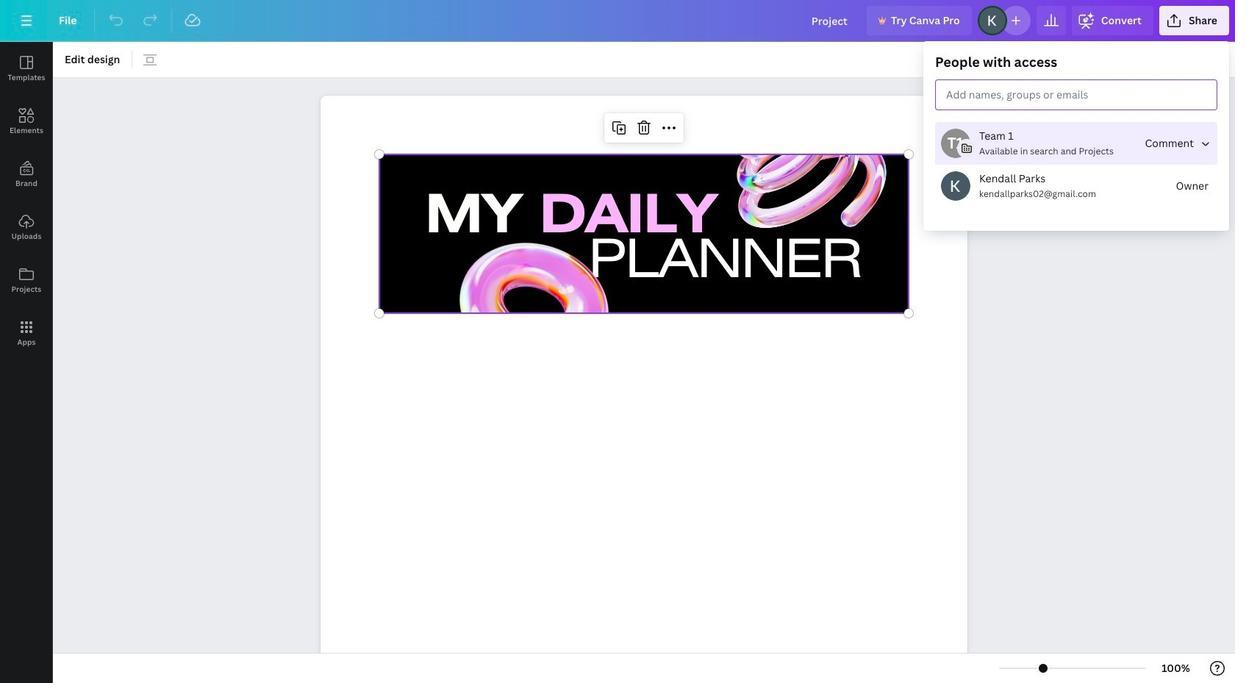Task type: vqa. For each thing, say whether or not it's contained in the screenshot.
group
yes



Task type: describe. For each thing, give the bounding box(es) containing it.
side panel tab list
[[0, 42, 53, 360]]

Add names, groups or emails text field
[[941, 85, 1089, 106]]

Can comment button
[[1140, 129, 1218, 158]]

team 1 image
[[942, 129, 971, 158]]

Zoom button
[[1153, 657, 1201, 681]]



Task type: locate. For each thing, give the bounding box(es) containing it.
Design title text field
[[800, 6, 861, 35]]

main menu bar
[[0, 0, 1236, 42]]

None text field
[[321, 88, 968, 683]]

team 1 element
[[942, 129, 971, 158]]

group
[[936, 53, 1218, 219]]



